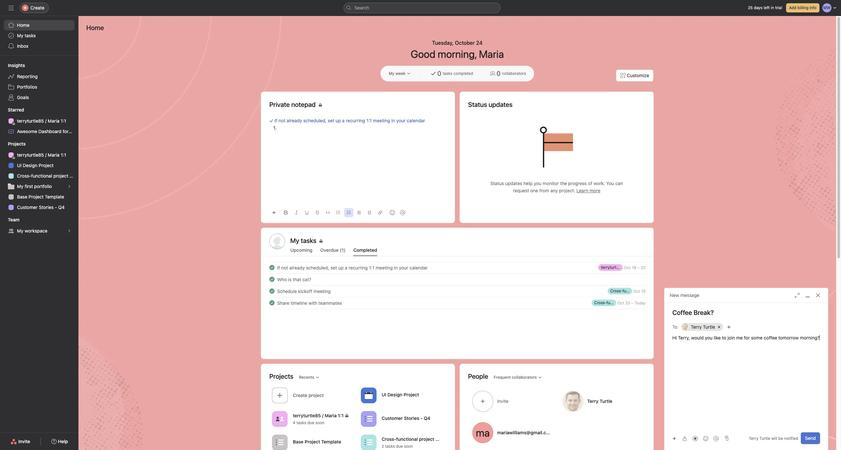 Task type: vqa. For each thing, say whether or not it's contained in the screenshot.
"Add Subtask" image
no



Task type: describe. For each thing, give the bounding box(es) containing it.
2 vertical spatial terryturtle85 / maria 1:1 link
[[599, 264, 645, 271]]

1 vertical spatial customer stories - q4 link
[[358, 409, 447, 430]]

my week
[[389, 71, 406, 76]]

my first portfolio
[[17, 184, 52, 189]]

work.
[[594, 181, 605, 186]]

1 vertical spatial a
[[345, 265, 348, 270]]

1 vertical spatial already
[[290, 265, 305, 270]]

hide sidebar image
[[9, 5, 14, 10]]

be
[[779, 436, 784, 441]]

cat?
[[303, 277, 311, 282]]

my workspace
[[17, 228, 47, 234]]

0 vertical spatial customer stories - q4 link
[[4, 202, 75, 213]]

me
[[737, 335, 743, 341]]

share
[[277, 300, 290, 306]]

ui design project inside projects element
[[17, 163, 54, 168]]

q4 inside projects element
[[58, 204, 65, 210]]

list image for base project template
[[276, 438, 284, 446]]

1 horizontal spatial base project template
[[293, 439, 341, 444]]

for inside dialog
[[745, 335, 750, 341]]

info
[[810, 5, 817, 10]]

24
[[477, 40, 483, 46]]

terry turtle will be notified
[[749, 436, 799, 441]]

team button
[[0, 217, 20, 223]]

learn more
[[577, 188, 601, 193]]

overdue (1) button
[[320, 247, 346, 256]]

good
[[411, 48, 436, 60]]

progress
[[569, 181, 587, 186]]

terry turtle row
[[682, 323, 819, 333]]

1 vertical spatial template
[[321, 439, 341, 444]]

the
[[561, 181, 567, 186]]

workspace
[[25, 228, 47, 234]]

terryturtle85 / maria 1:1 up 4 tasks due soon
[[293, 413, 344, 418]]

add
[[790, 5, 797, 10]]

schedule kickoff meeting
[[277, 288, 331, 294]]

emoji image
[[704, 436, 709, 441]]

1 vertical spatial your
[[399, 265, 409, 270]]

coffee
[[764, 335, 778, 341]]

completed checkbox for who
[[268, 275, 276, 283]]

search button
[[344, 3, 501, 13]]

italics image
[[295, 211, 299, 215]]

terry turtle cell
[[682, 323, 724, 331]]

my for my week
[[389, 71, 395, 76]]

my workspace link
[[4, 226, 75, 236]]

create
[[30, 5, 44, 10]]

maria down create project link
[[325, 413, 337, 418]]

portfolios
[[17, 84, 37, 90]]

teams element
[[0, 214, 79, 237]]

for inside 'link'
[[63, 129, 69, 134]]

tasks completed
[[443, 71, 473, 76]]

customer stories - q4 inside projects element
[[17, 204, 65, 210]]

25
[[749, 5, 753, 10]]

base project template link for ui design project link for create project link
[[270, 432, 358, 450]]

send button
[[801, 432, 821, 444]]

turtle for terry turtle
[[703, 324, 716, 330]]

1 vertical spatial meeting
[[376, 265, 393, 270]]

design inside projects element
[[23, 163, 37, 168]]

you for help
[[534, 181, 542, 186]]

minimize image
[[806, 293, 811, 298]]

1:1 inside projects element
[[61, 152, 66, 158]]

like
[[714, 335, 721, 341]]

insights
[[8, 62, 25, 68]]

left
[[764, 5, 770, 10]]

maria inside projects element
[[48, 152, 59, 158]]

to
[[673, 324, 678, 330]]

awesome dashboard for new project link
[[4, 126, 95, 137]]

billing
[[798, 5, 809, 10]]

teammates
[[319, 300, 342, 306]]

schedule
[[277, 288, 297, 294]]

create button
[[20, 3, 49, 13]]

terryturtle85 inside starred element
[[17, 118, 44, 124]]

formatting image
[[683, 436, 688, 441]]

people image
[[276, 415, 284, 423]]

increase list indent image
[[368, 211, 372, 215]]

mariawilliams@gmail.com button
[[468, 418, 556, 447]]

share timeline with teammates
[[277, 300, 342, 306]]

1 vertical spatial 20
[[626, 300, 630, 305]]

2 vertical spatial in
[[394, 265, 398, 270]]

search
[[355, 5, 369, 10]]

1 horizontal spatial at mention image
[[714, 436, 719, 441]]

1 horizontal spatial customer stories - q4
[[382, 415, 431, 421]]

invite button
[[6, 436, 34, 447]]

morning,
[[438, 48, 477, 60]]

status
[[491, 181, 504, 186]]

19 for oct 19 – 20
[[632, 265, 637, 270]]

link image
[[378, 211, 382, 215]]

oct for if not already scheduled, set up a recurring 1:1 meeting in your calendar
[[625, 265, 631, 270]]

strikethrough image
[[316, 211, 320, 215]]

frequent collaborators
[[494, 375, 537, 380]]

record a video image
[[693, 436, 698, 441]]

1 horizontal spatial home
[[86, 24, 104, 31]]

project for cross-functional project plan
[[53, 173, 68, 179]]

1 vertical spatial oct
[[634, 289, 641, 294]]

/ inside projects element
[[45, 152, 47, 158]]

my week button
[[386, 69, 414, 78]]

1 vertical spatial if
[[277, 265, 280, 270]]

calendar image
[[365, 391, 373, 399]]

1 vertical spatial not
[[281, 265, 288, 270]]

tuesday,
[[432, 40, 454, 46]]

my tasks link
[[4, 30, 75, 41]]

tasks inside cross-functional project plan 2 tasks due soon
[[385, 444, 395, 449]]

insert an object image for bottom toolbar
[[673, 437, 677, 440]]

1 horizontal spatial customer
[[382, 415, 403, 421]]

cross- for cross-functional project plan 2 tasks due soon
[[382, 436, 396, 442]]

week
[[396, 71, 406, 76]]

plan for cross-functional project plan 2 tasks due soon
[[436, 436, 445, 442]]

upcoming
[[290, 247, 313, 253]]

of
[[588, 181, 593, 186]]

completed checkbox for schedule
[[268, 287, 276, 295]]

add another team, project, or person image
[[727, 325, 731, 329]]

tasks left the completed
[[443, 71, 453, 76]]

1 vertical spatial recurring
[[349, 265, 368, 270]]

tasks inside global element
[[25, 33, 36, 38]]

global element
[[0, 16, 79, 55]]

some
[[752, 335, 763, 341]]

home inside global element
[[17, 22, 30, 28]]

terry for terry turtle will be notified
[[749, 436, 759, 441]]

kickoff
[[298, 288, 313, 294]]

terry,
[[679, 335, 690, 341]]

2 vertical spatial meeting
[[314, 288, 331, 294]]

customize button
[[617, 70, 654, 81]]

1 vertical spatial scheduled,
[[306, 265, 329, 270]]

reporting
[[17, 74, 38, 79]]

1 horizontal spatial ui
[[382, 392, 387, 397]]

0 vertical spatial 20
[[641, 265, 646, 270]]

learn more link
[[577, 188, 601, 193]]

upcoming button
[[290, 247, 313, 256]]

with
[[309, 300, 317, 306]]

emoji image
[[390, 210, 395, 215]]

0 vertical spatial due
[[308, 420, 315, 425]]

Add subject text field
[[665, 308, 829, 317]]

1 vertical spatial design
[[388, 392, 403, 397]]

portfolio
[[34, 184, 52, 189]]

scheduled, inside the ✓ if not already scheduled, set up a recurring 1:1 meeting in your calendar document
[[304, 118, 327, 123]]

plan for cross-functional project plan
[[69, 173, 78, 179]]

create project link
[[270, 385, 358, 406]]

Completed checkbox
[[268, 299, 276, 307]]

collaborators inside dropdown button
[[512, 375, 537, 380]]

reporting link
[[4, 71, 75, 82]]

from
[[540, 188, 550, 193]]

1 vertical spatial calendar
[[410, 265, 428, 270]]

request
[[513, 188, 529, 193]]

overdue
[[320, 247, 339, 253]]

home link
[[4, 20, 75, 30]]

4
[[293, 420, 296, 425]]

join
[[728, 335, 736, 341]]

underline image
[[305, 211, 309, 215]]

customize
[[627, 73, 650, 78]]

oct 19 button
[[634, 289, 646, 294]]

0 vertical spatial in
[[771, 5, 775, 10]]

– for share timeline with teammates
[[632, 300, 634, 305]]

frequent
[[494, 375, 511, 380]]

hi terry, would you like to join me for some coffee tomorrow morning?
[[673, 335, 820, 341]]

expand popout to full screen image
[[795, 293, 800, 298]]

1 vertical spatial stories
[[404, 415, 420, 421]]

more
[[590, 188, 601, 193]]

notified
[[785, 436, 799, 441]]

25 days left in trial
[[749, 5, 783, 10]]

stories inside projects element
[[39, 204, 54, 210]]

completed image for share
[[268, 299, 276, 307]]

1 horizontal spatial ui design project
[[382, 392, 419, 397]]

1 vertical spatial toolbar
[[670, 434, 723, 443]]

turtle for terry turtle will be notified
[[760, 436, 771, 441]]

0 vertical spatial collaborators
[[502, 71, 527, 76]]

completed
[[454, 71, 473, 76]]

1 vertical spatial q4
[[424, 415, 431, 421]]



Task type: locate. For each thing, give the bounding box(es) containing it.
my inside global element
[[17, 33, 23, 38]]

- up teams element
[[55, 204, 57, 210]]

your inside document
[[397, 118, 406, 123]]

timeline
[[291, 300, 307, 306]]

1 vertical spatial customer stories - q4
[[382, 415, 431, 421]]

base project template link down 4 tasks due soon
[[270, 432, 358, 450]]

create project
[[293, 392, 324, 398]]

my down team
[[17, 228, 23, 234]]

functional inside cross-functional project plan 'link'
[[31, 173, 52, 179]]

ui design project link for design terryturtle85 / maria 1:1 link
[[4, 160, 75, 171]]

overdue (1)
[[320, 247, 346, 253]]

terryturtle85 / maria 1:1 inside starred element
[[17, 118, 66, 124]]

you left like
[[705, 335, 713, 341]]

0 horizontal spatial template
[[45, 194, 64, 200]]

0 vertical spatial project
[[53, 173, 68, 179]]

1 vertical spatial terry
[[749, 436, 759, 441]]

1 horizontal spatial you
[[705, 335, 713, 341]]

stories up teams element
[[39, 204, 54, 210]]

1 horizontal spatial projects
[[270, 372, 294, 380]]

terryturtle85 / maria 1:1 up awesome dashboard for new project 'link'
[[17, 118, 66, 124]]

scheduled,
[[304, 118, 327, 123], [306, 265, 329, 270]]

my up inbox
[[17, 33, 23, 38]]

terry for terry turtle
[[691, 324, 702, 330]]

1:1 inside the ✓ if not already scheduled, set up a recurring 1:1 meeting in your calendar document
[[367, 118, 372, 123]]

cross- up "first"
[[17, 173, 31, 179]]

1 vertical spatial projects
[[270, 372, 294, 380]]

1 horizontal spatial invite
[[498, 398, 509, 404]]

projects
[[8, 141, 26, 147], [270, 372, 294, 380]]

maria up oct 19
[[628, 265, 639, 270]]

1 0 from the left
[[438, 70, 442, 77]]

dialog
[[665, 288, 829, 450]]

terryturtle85 / maria 1:1 link up cross-functional project plan 'link'
[[4, 150, 75, 160]]

- up cross-functional project plan 2 tasks due soon
[[421, 415, 423, 421]]

0 horizontal spatial ui design project link
[[4, 160, 75, 171]]

project.
[[560, 188, 576, 193]]

my inside teams element
[[17, 228, 23, 234]]

cross- for cross-functional project plan
[[17, 173, 31, 179]]

my for my first portfolio
[[17, 184, 23, 189]]

add billing info
[[790, 5, 817, 10]]

base project template down 4 tasks due soon
[[293, 439, 341, 444]]

insert an object image for the left toolbar
[[272, 211, 276, 215]]

dialog containing new message
[[665, 288, 829, 450]]

status updates help you monitor the progress of work. you can request one from any project.
[[491, 181, 623, 193]]

soon right 2
[[404, 444, 413, 449]]

– left today
[[632, 300, 634, 305]]

1 horizontal spatial –
[[638, 265, 640, 270]]

1 horizontal spatial due
[[396, 444, 403, 449]]

1 vertical spatial -
[[421, 415, 423, 421]]

2 completed image from the top
[[268, 287, 276, 295]]

insert an object image left bold image
[[272, 211, 276, 215]]

(1)
[[340, 247, 346, 253]]

in inside document
[[392, 118, 395, 123]]

0 vertical spatial calendar
[[407, 118, 425, 123]]

19 for oct 19
[[642, 289, 646, 294]]

list image down people icon at bottom
[[276, 438, 284, 446]]

0 vertical spatial 19
[[632, 265, 637, 270]]

3 completed checkbox from the top
[[268, 287, 276, 295]]

at mention image right emoji icon
[[714, 436, 719, 441]]

– for if not already scheduled, set up a recurring 1:1 meeting in your calendar
[[638, 265, 640, 270]]

my tasks
[[290, 237, 317, 244]]

design
[[23, 163, 37, 168], [388, 392, 403, 397]]

1 horizontal spatial soon
[[404, 444, 413, 449]]

1 completed checkbox from the top
[[268, 264, 276, 272]]

updates
[[506, 181, 523, 186]]

who
[[277, 277, 287, 282]]

insert an object image
[[272, 211, 276, 215], [673, 437, 677, 440]]

ui down projects dropdown button at the left top of the page
[[17, 163, 22, 168]]

close image
[[816, 293, 821, 298]]

maria inside starred element
[[48, 118, 59, 124]]

0 vertical spatial invite
[[498, 398, 509, 404]]

completed image left who
[[268, 275, 276, 283]]

1 horizontal spatial stories
[[404, 415, 420, 421]]

/
[[45, 118, 47, 124], [45, 152, 47, 158], [626, 265, 627, 270], [322, 413, 324, 418]]

0 vertical spatial base
[[17, 194, 27, 200]]

0 horizontal spatial toolbar
[[270, 205, 447, 220]]

design up cross-functional project plan 'link'
[[23, 163, 37, 168]]

1 vertical spatial –
[[632, 300, 634, 305]]

terryturtle85 inside projects element
[[17, 152, 44, 158]]

1 vertical spatial set
[[331, 265, 337, 270]]

base down 4
[[293, 439, 304, 444]]

0 vertical spatial recurring
[[346, 118, 365, 123]]

my inside projects element
[[17, 184, 23, 189]]

customer stories - q4 up teams element
[[17, 204, 65, 210]]

completed image
[[268, 275, 276, 283], [268, 287, 276, 295], [268, 299, 276, 307]]

0 vertical spatial q4
[[58, 204, 65, 210]]

trial
[[776, 5, 783, 10]]

not inside document
[[279, 118, 286, 123]]

help button
[[47, 436, 72, 447]]

cross- inside cross-functional project plan 2 tasks due soon
[[382, 436, 396, 442]]

you up one
[[534, 181, 542, 186]]

-
[[55, 204, 57, 210], [421, 415, 423, 421]]

terry up would
[[691, 324, 702, 330]]

see details, my workspace image
[[67, 229, 71, 233]]

1 horizontal spatial project
[[419, 436, 435, 442]]

calendar inside document
[[407, 118, 425, 123]]

send
[[806, 435, 816, 441]]

1 vertical spatial you
[[705, 335, 713, 341]]

0 left "tasks completed"
[[438, 70, 442, 77]]

0 horizontal spatial at mention image
[[400, 210, 406, 215]]

stories up cross-functional project plan 2 tasks due soon
[[404, 415, 420, 421]]

not up who
[[281, 265, 288, 270]]

ui design project up cross-functional project plan 'link'
[[17, 163, 54, 168]]

✓ if not already scheduled, set up a recurring 1:1 meeting in your calendar document
[[270, 117, 447, 202]]

already up that
[[290, 265, 305, 270]]

my tasks link
[[290, 236, 646, 245]]

invite inside button
[[18, 439, 30, 444]]

projects button
[[0, 141, 26, 147]]

0 horizontal spatial customer stories - q4
[[17, 204, 65, 210]]

dashboard
[[38, 129, 61, 134]]

plan inside cross-functional project plan 2 tasks due soon
[[436, 436, 445, 442]]

0 vertical spatial ui
[[17, 163, 22, 168]]

toolbar
[[270, 205, 447, 220], [670, 434, 723, 443]]

0 horizontal spatial q4
[[58, 204, 65, 210]]

0 horizontal spatial plan
[[69, 173, 78, 179]]

maria inside tuesday, october 24 good morning, maria
[[479, 48, 504, 60]]

terry turtle
[[691, 324, 716, 330]]

turtle up like
[[703, 324, 716, 330]]

project inside 'link'
[[80, 129, 95, 134]]

due right 4
[[308, 420, 315, 425]]

customer stories - q4
[[17, 204, 65, 210], [382, 415, 431, 421]]

list image down the calendar image
[[365, 415, 373, 423]]

0 vertical spatial oct
[[625, 265, 631, 270]]

0 for tasks completed
[[438, 70, 442, 77]]

0 vertical spatial terry
[[691, 324, 702, 330]]

awesome dashboard for new project
[[17, 129, 95, 134]]

terryturtle85 / maria 1:1 link for design
[[4, 150, 75, 160]]

you inside the status updates help you monitor the progress of work. you can request one from any project.
[[534, 181, 542, 186]]

terryturtle85 / maria 1:1 inside projects element
[[17, 152, 66, 158]]

1 horizontal spatial q4
[[424, 415, 431, 421]]

search list box
[[344, 3, 501, 13]]

0 vertical spatial –
[[638, 265, 640, 270]]

design right the calendar image
[[388, 392, 403, 397]]

monitor
[[543, 181, 559, 186]]

base project template link for design terryturtle85 / maria 1:1 link's ui design project link
[[4, 192, 75, 202]]

1 horizontal spatial -
[[421, 415, 423, 421]]

1 horizontal spatial ui design project link
[[358, 385, 447, 406]]

1 horizontal spatial 19
[[642, 289, 646, 294]]

1 vertical spatial in
[[392, 118, 395, 123]]

customer stories - q4 link up cross-functional project plan 2 tasks due soon
[[358, 409, 447, 430]]

1 vertical spatial completed checkbox
[[268, 275, 276, 283]]

1 vertical spatial project
[[419, 436, 435, 442]]

completed image for who
[[268, 275, 276, 283]]

1 vertical spatial completed image
[[268, 287, 276, 295]]

stories
[[39, 204, 54, 210], [404, 415, 420, 421]]

1 vertical spatial base
[[293, 439, 304, 444]]

0 vertical spatial completed image
[[268, 275, 276, 283]]

terry left will
[[749, 436, 759, 441]]

projects inside dropdown button
[[8, 141, 26, 147]]

2 vertical spatial oct
[[618, 300, 625, 305]]

1 vertical spatial insert an object image
[[673, 437, 677, 440]]

for left new
[[63, 129, 69, 134]]

0 vertical spatial a
[[342, 118, 345, 123]]

my left week
[[389, 71, 395, 76]]

0 vertical spatial at mention image
[[400, 210, 406, 215]]

morning?
[[801, 335, 820, 341]]

19 up today
[[642, 289, 646, 294]]

if right completed image
[[277, 265, 280, 270]]

at mention image
[[400, 210, 406, 215], [714, 436, 719, 441]]

turtle inside 'cell'
[[703, 324, 716, 330]]

base down "first"
[[17, 194, 27, 200]]

0 horizontal spatial due
[[308, 420, 315, 425]]

terry inside 'cell'
[[691, 324, 702, 330]]

completed checkbox left who
[[268, 275, 276, 283]]

tasks right 2
[[385, 444, 395, 449]]

functional for cross-functional project plan
[[31, 173, 52, 179]]

my for my workspace
[[17, 228, 23, 234]]

inbox link
[[4, 41, 75, 51]]

help
[[524, 181, 533, 186]]

code image
[[326, 211, 330, 215]]

1 horizontal spatial 20
[[641, 265, 646, 270]]

meeting
[[373, 118, 390, 123], [376, 265, 393, 270], [314, 288, 331, 294]]

ui
[[17, 163, 22, 168], [382, 392, 387, 397]]

4 tasks due soon
[[293, 420, 325, 425]]

customer up 2
[[382, 415, 403, 421]]

✓ if not already scheduled, set up a recurring 1:1 meeting in your calendar
[[270, 118, 425, 123]]

scheduled, up the "cat?"
[[306, 265, 329, 270]]

my left "first"
[[17, 184, 23, 189]]

terryturtle85 / maria 1:1 link up oct 19
[[599, 264, 645, 271]]

0 vertical spatial -
[[55, 204, 57, 210]]

bold image
[[284, 211, 288, 215]]

list image
[[365, 415, 373, 423], [276, 438, 284, 446], [365, 438, 373, 446]]

Completed checkbox
[[268, 264, 276, 272], [268, 275, 276, 283], [268, 287, 276, 295]]

project inside 'link'
[[53, 173, 68, 179]]

1 horizontal spatial terry
[[749, 436, 759, 441]]

if inside document
[[275, 118, 277, 123]]

1 completed image from the top
[[268, 275, 276, 283]]

maria up awesome dashboard for new project
[[48, 118, 59, 124]]

my for my tasks
[[17, 33, 23, 38]]

base project template down my first portfolio link
[[17, 194, 64, 200]]

ui design project right the calendar image
[[382, 392, 419, 397]]

projects down awesome
[[8, 141, 26, 147]]

project inside cross-functional project plan 2 tasks due soon
[[419, 436, 435, 442]]

0 vertical spatial base project template
[[17, 194, 64, 200]]

base inside projects element
[[17, 194, 27, 200]]

2 completed checkbox from the top
[[268, 275, 276, 283]]

projects element
[[0, 138, 79, 214]]

0 vertical spatial terryturtle85 / maria 1:1 link
[[4, 116, 75, 126]]

template inside projects element
[[45, 194, 64, 200]]

0 vertical spatial ui design project link
[[4, 160, 75, 171]]

ui right the calendar image
[[382, 392, 387, 397]]

list image for customer stories - q4
[[365, 415, 373, 423]]

if not already scheduled, set up a recurring 1:1 meeting in your calendar
[[277, 265, 428, 270]]

recurring inside document
[[346, 118, 365, 123]]

0 vertical spatial functional
[[31, 173, 52, 179]]

insert an object image left "formatting" icon
[[673, 437, 677, 440]]

✓
[[270, 118, 273, 123]]

tasks right 4
[[297, 420, 306, 425]]

base
[[17, 194, 27, 200], [293, 439, 304, 444]]

1 horizontal spatial template
[[321, 439, 341, 444]]

cross- up 2
[[382, 436, 396, 442]]

tt
[[683, 324, 688, 329]]

terryturtle85 / maria 1:1 link up dashboard
[[4, 116, 75, 126]]

0 vertical spatial already
[[287, 118, 302, 123]]

insights element
[[0, 60, 79, 104]]

0 vertical spatial turtle
[[703, 324, 716, 330]]

starred element
[[0, 104, 95, 138]]

new message
[[670, 292, 700, 298]]

if
[[275, 118, 277, 123], [277, 265, 280, 270]]

base project template link inside projects element
[[4, 192, 75, 202]]

1 horizontal spatial turtle
[[760, 436, 771, 441]]

–
[[638, 265, 640, 270], [632, 300, 634, 305]]

q4 up teams element
[[58, 204, 65, 210]]

terryturtle85 / maria 1:1 link inside starred element
[[4, 116, 75, 126]]

0 horizontal spatial design
[[23, 163, 37, 168]]

completed checkbox down add profile photo
[[268, 264, 276, 272]]

turtle left will
[[760, 436, 771, 441]]

1 vertical spatial functional
[[396, 436, 418, 442]]

completed image for schedule
[[268, 287, 276, 295]]

functional inside cross-functional project plan 2 tasks due soon
[[396, 436, 418, 442]]

0 horizontal spatial soon
[[316, 420, 325, 425]]

1 vertical spatial turtle
[[760, 436, 771, 441]]

0 horizontal spatial functional
[[31, 173, 52, 179]]

2 vertical spatial completed image
[[268, 299, 276, 307]]

tomorrow
[[779, 335, 799, 341]]

insights button
[[0, 62, 25, 69]]

0 up status updates
[[497, 70, 501, 77]]

projects left recents
[[270, 372, 294, 380]]

maria up cross-functional project plan
[[48, 152, 59, 158]]

already down private notepad in the left top of the page
[[287, 118, 302, 123]]

template down 4 tasks due soon
[[321, 439, 341, 444]]

completed checkbox for if
[[268, 264, 276, 272]]

base project template link down portfolio
[[4, 192, 75, 202]]

customer
[[17, 204, 38, 210], [382, 415, 403, 421]]

terry turtle button
[[559, 387, 646, 416]]

customer up team
[[17, 204, 38, 210]]

invite inside dropdown button
[[498, 398, 509, 404]]

scheduled, down notepad
[[304, 118, 327, 123]]

due
[[308, 420, 315, 425], [396, 444, 403, 449]]

1 vertical spatial ui design project link
[[358, 385, 447, 406]]

your
[[397, 118, 406, 123], [399, 265, 409, 270]]

terryturtle85 / maria 1:1 up oct 19
[[601, 265, 645, 270]]

meeting inside document
[[373, 118, 390, 123]]

1 horizontal spatial design
[[388, 392, 403, 397]]

ui inside projects element
[[17, 163, 22, 168]]

goals
[[17, 95, 29, 100]]

19 up oct 19
[[632, 265, 637, 270]]

oct for share timeline with teammates
[[618, 300, 625, 305]]

team
[[8, 217, 20, 222]]

learn
[[577, 188, 589, 193]]

0 horizontal spatial 0
[[438, 70, 442, 77]]

0 vertical spatial scheduled,
[[304, 118, 327, 123]]

completed image left share
[[268, 299, 276, 307]]

completed image
[[268, 264, 276, 272]]

0 vertical spatial customer stories - q4
[[17, 204, 65, 210]]

1 vertical spatial terryturtle85 / maria 1:1 link
[[4, 150, 75, 160]]

1:1
[[367, 118, 372, 123], [61, 118, 66, 124], [61, 152, 66, 158], [369, 265, 375, 270], [640, 265, 645, 270], [338, 413, 344, 418]]

- inside projects element
[[55, 204, 57, 210]]

completed image up completed checkbox
[[268, 287, 276, 295]]

starred button
[[0, 107, 24, 113]]

calendar
[[407, 118, 425, 123], [410, 265, 428, 270]]

cross-functional project plan
[[17, 173, 78, 179]]

if right ✓
[[275, 118, 277, 123]]

goals link
[[4, 92, 75, 103]]

0 vertical spatial cross-
[[17, 173, 31, 179]]

project for cross-functional project plan 2 tasks due soon
[[419, 436, 435, 442]]

0 vertical spatial soon
[[316, 420, 325, 425]]

not
[[279, 118, 286, 123], [281, 265, 288, 270]]

plan inside 'link'
[[69, 173, 78, 179]]

2
[[382, 444, 384, 449]]

not right ✓
[[279, 118, 286, 123]]

– up oct 19
[[638, 265, 640, 270]]

0 vertical spatial if
[[275, 118, 277, 123]]

already inside document
[[287, 118, 302, 123]]

customer stories - q4 up cross-functional project plan 2 tasks due soon
[[382, 415, 431, 421]]

1:1 inside starred element
[[61, 118, 66, 124]]

list image left 2
[[365, 438, 373, 446]]

at mention image right emoji image
[[400, 210, 406, 215]]

due right 2
[[396, 444, 403, 449]]

my inside dropdown button
[[389, 71, 395, 76]]

base project template inside projects element
[[17, 194, 64, 200]]

1 horizontal spatial 0
[[497, 70, 501, 77]]

recurring
[[346, 118, 365, 123], [349, 265, 368, 270]]

terryturtle85 / maria 1:1 link for dashboard
[[4, 116, 75, 126]]

0 horizontal spatial ui
[[17, 163, 22, 168]]

0 vertical spatial your
[[397, 118, 406, 123]]

1 vertical spatial up
[[338, 265, 344, 270]]

3 completed image from the top
[[268, 299, 276, 307]]

add profile photo image
[[270, 234, 285, 249]]

customer inside projects element
[[17, 204, 38, 210]]

set inside document
[[328, 118, 335, 123]]

template down portfolio
[[45, 194, 64, 200]]

2 0 from the left
[[497, 70, 501, 77]]

/ inside starred element
[[45, 118, 47, 124]]

up inside document
[[336, 118, 341, 123]]

1 vertical spatial customer
[[382, 415, 403, 421]]

0 for collaborators
[[497, 70, 501, 77]]

for right me
[[745, 335, 750, 341]]

q4 up cross-functional project plan 2 tasks due soon
[[424, 415, 431, 421]]

my first portfolio link
[[4, 181, 75, 192]]

customer stories - q4 link up teams element
[[4, 202, 75, 213]]

0 vertical spatial up
[[336, 118, 341, 123]]

functional for cross-functional project plan 2 tasks due soon
[[396, 436, 418, 442]]

terryturtle85 / maria 1:1 up cross-functional project plan 'link'
[[17, 152, 66, 158]]

terry turtle
[[588, 398, 613, 404]]

help
[[58, 439, 68, 444]]

see details, my first portfolio image
[[67, 184, 71, 188]]

terryturtle85 / maria 1:1
[[17, 118, 66, 124], [17, 152, 66, 158], [601, 265, 645, 270], [293, 413, 344, 418]]

0 vertical spatial base project template link
[[4, 192, 75, 202]]

status updates
[[468, 101, 513, 108]]

maria down 24
[[479, 48, 504, 60]]

cross- inside 'link'
[[17, 173, 31, 179]]

20 left today
[[626, 300, 630, 305]]

is
[[288, 277, 292, 282]]

one
[[531, 188, 539, 193]]

ui design project link
[[4, 160, 75, 171], [358, 385, 447, 406]]

base project template link
[[4, 192, 75, 202], [270, 432, 358, 450]]

ui design project link for create project link
[[358, 385, 447, 406]]

soon right 4
[[316, 420, 325, 425]]

decrease list indent image
[[358, 211, 361, 215]]

bulleted list image
[[337, 211, 341, 215]]

0 vertical spatial insert an object image
[[272, 211, 276, 215]]

template
[[45, 194, 64, 200], [321, 439, 341, 444]]

you for would
[[705, 335, 713, 341]]

my tasks
[[17, 33, 36, 38]]

20
[[641, 265, 646, 270], [626, 300, 630, 305]]

0 horizontal spatial cross-
[[17, 173, 31, 179]]

completed checkbox up completed checkbox
[[268, 287, 276, 295]]

tuesday, october 24 good morning, maria
[[411, 40, 504, 60]]

a inside the ✓ if not already scheduled, set up a recurring 1:1 meeting in your calendar document
[[342, 118, 345, 123]]

1 vertical spatial cross-
[[382, 436, 396, 442]]

1 horizontal spatial functional
[[396, 436, 418, 442]]

soon inside cross-functional project plan 2 tasks due soon
[[404, 444, 413, 449]]

20 up oct 19
[[641, 265, 646, 270]]

base project template
[[17, 194, 64, 200], [293, 439, 341, 444]]

cross-functional project plan link
[[4, 171, 78, 181]]

numbered list image
[[347, 211, 351, 215]]

due inside cross-functional project plan 2 tasks due soon
[[396, 444, 403, 449]]

would
[[692, 335, 704, 341]]

can
[[616, 181, 623, 186]]

tasks up inbox
[[25, 33, 36, 38]]



